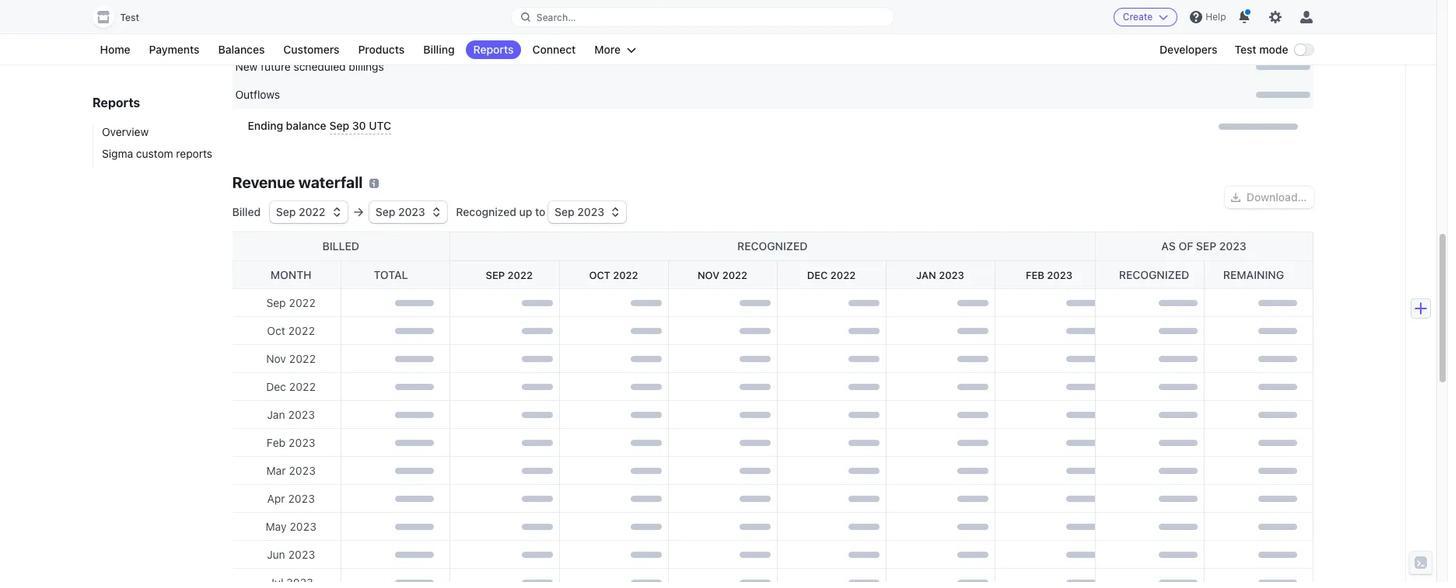 Task type: describe. For each thing, give the bounding box(es) containing it.
outflows
[[235, 88, 280, 101]]

2023 inside sep 2023 popup button
[[398, 205, 425, 219]]

1 horizontal spatial dec
[[807, 269, 828, 282]]

1
[[343, 32, 348, 45]]

1 horizontal spatial nov
[[698, 269, 720, 282]]

0 horizontal spatial jan 2023
[[267, 408, 315, 421]]

help button
[[1184, 5, 1232, 30]]

cell for 'row' containing ending balance
[[776, 118, 1298, 135]]

sep 2022 button
[[270, 201, 347, 223]]

starting
[[235, 32, 275, 45]]

remaining
[[1223, 268, 1284, 282]]

1 horizontal spatial oct
[[589, 269, 610, 282]]

balances link
[[210, 40, 273, 59]]

2 vertical spatial sep 2022
[[266, 296, 316, 310]]

sigma custom reports link
[[92, 146, 217, 162]]

utc for starting balance sep 1 utc
[[351, 32, 373, 45]]

sep 2023 button
[[369, 201, 447, 223]]

connect
[[532, 43, 576, 56]]

outflows row
[[232, 81, 1313, 109]]

0 vertical spatial feb 2023
[[1026, 269, 1072, 282]]

balance for starting balance
[[278, 32, 317, 45]]

30
[[352, 119, 366, 132]]

0 horizontal spatial jan
[[267, 408, 285, 421]]

jun 2023
[[267, 548, 315, 561]]

1 vertical spatial sep 2022
[[486, 269, 533, 282]]

cell for new future scheduled billings row
[[776, 59, 1310, 75]]

help
[[1206, 11, 1226, 23]]

test button
[[92, 6, 155, 28]]

billing link
[[415, 40, 462, 59]]

1 vertical spatial oct
[[267, 324, 285, 338]]

mode
[[1259, 43, 1288, 56]]

sep 2023
[[375, 205, 425, 219]]

balances
[[218, 43, 265, 56]]

test mode
[[1235, 43, 1288, 56]]

sep right of
[[1196, 240, 1216, 253]]

reports inside reports link
[[473, 43, 514, 56]]

1 horizontal spatial dec 2022
[[807, 269, 856, 282]]

waterfall
[[298, 173, 363, 191]]

test for test mode
[[1235, 43, 1256, 56]]

payments link
[[141, 40, 207, 59]]

balance for ending balance
[[286, 119, 326, 132]]

billed
[[322, 240, 359, 253]]

as of sep 2023
[[1161, 240, 1246, 253]]

0 horizontal spatial recognized
[[737, 240, 808, 253]]

svg image
[[1231, 193, 1240, 202]]

scheduled
[[294, 60, 346, 73]]

sep 2022 inside sep 2022 dropdown button
[[276, 205, 325, 219]]

ending
[[248, 119, 283, 132]]

create button
[[1113, 8, 1178, 26]]

more button
[[587, 40, 644, 59]]

sigma custom reports
[[101, 147, 212, 160]]

customers link
[[276, 40, 347, 59]]

download…
[[1247, 191, 1307, 204]]

sep inside dropdown button
[[276, 205, 296, 219]]

to
[[535, 205, 545, 219]]

reports
[[176, 147, 212, 160]]

revenue
[[232, 173, 295, 191]]

sep down month
[[266, 296, 286, 310]]

overview link
[[92, 124, 217, 140]]

payments
[[149, 43, 200, 56]]

of
[[1179, 240, 1193, 253]]

row containing starting balance
[[232, 25, 1313, 53]]

cell containing starting balance
[[235, 31, 769, 47]]

custom
[[136, 147, 173, 160]]

test for test
[[120, 12, 139, 23]]

future
[[261, 60, 291, 73]]

cell for outflows row
[[776, 87, 1310, 103]]



Task type: vqa. For each thing, say whether or not it's contained in the screenshot.
top "Feb 2023"
yes



Task type: locate. For each thing, give the bounding box(es) containing it.
utc right the 1
[[351, 32, 373, 45]]

recognized up to sep 2023
[[453, 205, 604, 219]]

recognized
[[737, 240, 808, 253], [1119, 268, 1189, 282]]

0 vertical spatial balance
[[278, 32, 317, 45]]

products link
[[350, 40, 412, 59]]

may
[[266, 520, 287, 533]]

0 vertical spatial jan 2023
[[916, 269, 964, 282]]

test
[[120, 12, 139, 23], [1235, 43, 1256, 56]]

1 vertical spatial recognized
[[1119, 268, 1189, 282]]

create
[[1123, 11, 1153, 23]]

0 vertical spatial row
[[232, 25, 1313, 53]]

sep down revenue waterfall
[[276, 205, 296, 219]]

reports link
[[465, 40, 521, 59]]

sep 2023 button
[[548, 201, 626, 223]]

new future scheduled billings row
[[232, 53, 1313, 81]]

1 vertical spatial nov 2022
[[266, 352, 316, 365]]

mar 2023
[[266, 464, 316, 477]]

0 vertical spatial dec 2022
[[807, 269, 856, 282]]

sep left '30'
[[329, 119, 349, 132]]

as
[[1161, 240, 1176, 253]]

Search… search field
[[512, 7, 894, 27]]

balance
[[278, 32, 317, 45], [286, 119, 326, 132]]

0 horizontal spatial nov
[[266, 352, 286, 365]]

1 horizontal spatial oct 2022
[[589, 269, 638, 282]]

recognized
[[456, 205, 516, 219]]

sep 2022 down month
[[266, 296, 316, 310]]

test left mode on the right of page
[[1235, 43, 1256, 56]]

total
[[374, 268, 408, 282]]

products
[[358, 43, 405, 56]]

apr
[[267, 492, 285, 505]]

sep down recognized on the top of the page
[[486, 269, 505, 282]]

new future scheduled billings
[[235, 60, 384, 73]]

1 horizontal spatial test
[[1235, 43, 1256, 56]]

balance right ending
[[286, 119, 326, 132]]

sep 2022
[[276, 205, 325, 219], [486, 269, 533, 282], [266, 296, 316, 310]]

feb
[[1026, 269, 1044, 282], [267, 436, 285, 449]]

jun
[[267, 548, 285, 561]]

billing
[[423, 43, 455, 56]]

row down new future scheduled billings row
[[232, 109, 1313, 144]]

0 horizontal spatial reports
[[92, 96, 140, 110]]

0 horizontal spatial oct
[[267, 324, 285, 338]]

1 horizontal spatial reports
[[473, 43, 514, 56]]

1 horizontal spatial nov 2022
[[698, 269, 747, 282]]

utc for ending balance sep 30 utc
[[369, 119, 391, 132]]

more
[[594, 43, 621, 56]]

cell for 'row' containing starting balance
[[776, 31, 1310, 47]]

reports right billing
[[473, 43, 514, 56]]

0 horizontal spatial oct 2022
[[267, 324, 315, 338]]

apr 2023
[[267, 492, 315, 505]]

utc
[[351, 32, 373, 45], [369, 119, 391, 132]]

jan
[[916, 269, 936, 282], [267, 408, 285, 421]]

1 vertical spatial feb 2023
[[267, 436, 315, 449]]

0 vertical spatial oct
[[589, 269, 610, 282]]

1 vertical spatial row
[[232, 109, 1313, 144]]

2022 inside sep 2022 dropdown button
[[299, 205, 325, 219]]

1 vertical spatial dec
[[266, 380, 286, 393]]

1 vertical spatial oct 2022
[[267, 324, 315, 338]]

utc right '30'
[[369, 119, 391, 132]]

0 vertical spatial dec
[[807, 269, 828, 282]]

0 vertical spatial utc
[[351, 32, 373, 45]]

1 vertical spatial feb
[[267, 436, 285, 449]]

may 2023
[[266, 520, 316, 533]]

0 vertical spatial reports
[[473, 43, 514, 56]]

0 vertical spatial nov
[[698, 269, 720, 282]]

sigma
[[101, 147, 133, 160]]

sep right to
[[555, 205, 574, 219]]

sep up total
[[375, 205, 395, 219]]

oct down sep 2023 dropdown button
[[589, 269, 610, 282]]

test inside button
[[120, 12, 139, 23]]

connect link
[[525, 40, 584, 59]]

overview
[[101, 125, 148, 138]]

oct
[[589, 269, 610, 282], [267, 324, 285, 338]]

home
[[100, 43, 130, 56]]

customers
[[283, 43, 339, 56]]

billings
[[349, 60, 384, 73]]

jan 2023
[[916, 269, 964, 282], [267, 408, 315, 421]]

home link
[[92, 40, 138, 59]]

0 vertical spatial jan
[[916, 269, 936, 282]]

0 horizontal spatial feb 2023
[[267, 436, 315, 449]]

dec 2022
[[807, 269, 856, 282], [266, 380, 316, 393]]

search…
[[536, 11, 576, 23]]

1 horizontal spatial feb 2023
[[1026, 269, 1072, 282]]

1 horizontal spatial jan
[[916, 269, 936, 282]]

sep
[[320, 32, 340, 45], [329, 119, 349, 132], [276, 205, 296, 219], [375, 205, 395, 219], [555, 205, 574, 219], [1196, 240, 1216, 253], [486, 269, 505, 282], [266, 296, 286, 310]]

1 vertical spatial test
[[1235, 43, 1256, 56]]

1 vertical spatial balance
[[286, 119, 326, 132]]

0 horizontal spatial dec
[[266, 380, 286, 393]]

oct 2022
[[589, 269, 638, 282], [267, 324, 315, 338]]

developers link
[[1152, 40, 1225, 59]]

1 horizontal spatial jan 2023
[[916, 269, 964, 282]]

1 vertical spatial jan
[[267, 408, 285, 421]]

test up home
[[120, 12, 139, 23]]

starting balance sep 1 utc
[[235, 32, 373, 45]]

sep inside popup button
[[375, 205, 395, 219]]

1 vertical spatial nov
[[266, 352, 286, 365]]

0 vertical spatial sep 2022
[[276, 205, 325, 219]]

oct down month
[[267, 324, 285, 338]]

1 vertical spatial utc
[[369, 119, 391, 132]]

0 horizontal spatial test
[[120, 12, 139, 23]]

mar
[[266, 464, 286, 477]]

cell inside new future scheduled billings row
[[776, 59, 1310, 75]]

notifications image
[[1238, 11, 1251, 23]]

balance up new future scheduled billings
[[278, 32, 317, 45]]

0 vertical spatial test
[[120, 12, 139, 23]]

download… button
[[1225, 187, 1313, 208]]

sep 2022 down up
[[486, 269, 533, 282]]

grid containing starting balance
[[232, 0, 1313, 144]]

sep 2022 down revenue waterfall
[[276, 205, 325, 219]]

revenue waterfall
[[232, 173, 363, 191]]

reports up "overview"
[[92, 96, 140, 110]]

1 horizontal spatial recognized
[[1119, 268, 1189, 282]]

oct 2022 down month
[[267, 324, 315, 338]]

oct 2022 down sep 2023 dropdown button
[[589, 269, 638, 282]]

up
[[519, 205, 532, 219]]

sep left the 1
[[320, 32, 340, 45]]

0 vertical spatial recognized
[[737, 240, 808, 253]]

1 vertical spatial jan 2023
[[267, 408, 315, 421]]

2 row from the top
[[232, 109, 1313, 144]]

nov
[[698, 269, 720, 282], [266, 352, 286, 365]]

feb 2023
[[1026, 269, 1072, 282], [267, 436, 315, 449]]

reports
[[473, 43, 514, 56], [92, 96, 140, 110]]

1 horizontal spatial feb
[[1026, 269, 1044, 282]]

cell
[[248, 0, 769, 16], [235, 31, 769, 47], [776, 31, 1310, 47], [776, 59, 1310, 75], [776, 87, 1310, 103], [776, 118, 1298, 135]]

cell inside outflows row
[[776, 87, 1310, 103]]

1 vertical spatial dec 2022
[[266, 380, 316, 393]]

1 vertical spatial reports
[[92, 96, 140, 110]]

0 vertical spatial feb
[[1026, 269, 1044, 282]]

0 horizontal spatial feb
[[267, 436, 285, 449]]

0 horizontal spatial nov 2022
[[266, 352, 316, 365]]

2022
[[299, 205, 325, 219], [508, 269, 533, 282], [613, 269, 638, 282], [722, 269, 747, 282], [830, 269, 856, 282], [289, 296, 316, 310], [288, 324, 315, 338], [289, 352, 316, 365], [289, 380, 316, 393]]

dec
[[807, 269, 828, 282], [266, 380, 286, 393]]

new
[[235, 60, 258, 73]]

0 horizontal spatial dec 2022
[[266, 380, 316, 393]]

row
[[232, 25, 1313, 53], [232, 109, 1313, 144]]

2023
[[398, 205, 425, 219], [577, 205, 604, 219], [1219, 240, 1246, 253], [939, 269, 964, 282], [1047, 269, 1072, 282], [288, 408, 315, 421], [288, 436, 315, 449], [289, 464, 316, 477], [288, 492, 315, 505], [289, 520, 316, 533], [288, 548, 315, 561]]

row containing ending balance
[[232, 109, 1313, 144]]

0 vertical spatial oct 2022
[[589, 269, 638, 282]]

ending balance sep 30 utc
[[248, 119, 391, 132]]

Search… text field
[[512, 7, 894, 27]]

1 row from the top
[[232, 25, 1313, 53]]

developers
[[1159, 43, 1217, 56]]

grid
[[232, 0, 1313, 144]]

row up outflows row
[[232, 25, 1313, 53]]

nov 2022
[[698, 269, 747, 282], [266, 352, 316, 365]]

month
[[271, 268, 312, 282]]

0 vertical spatial nov 2022
[[698, 269, 747, 282]]

billed
[[232, 205, 263, 219]]



